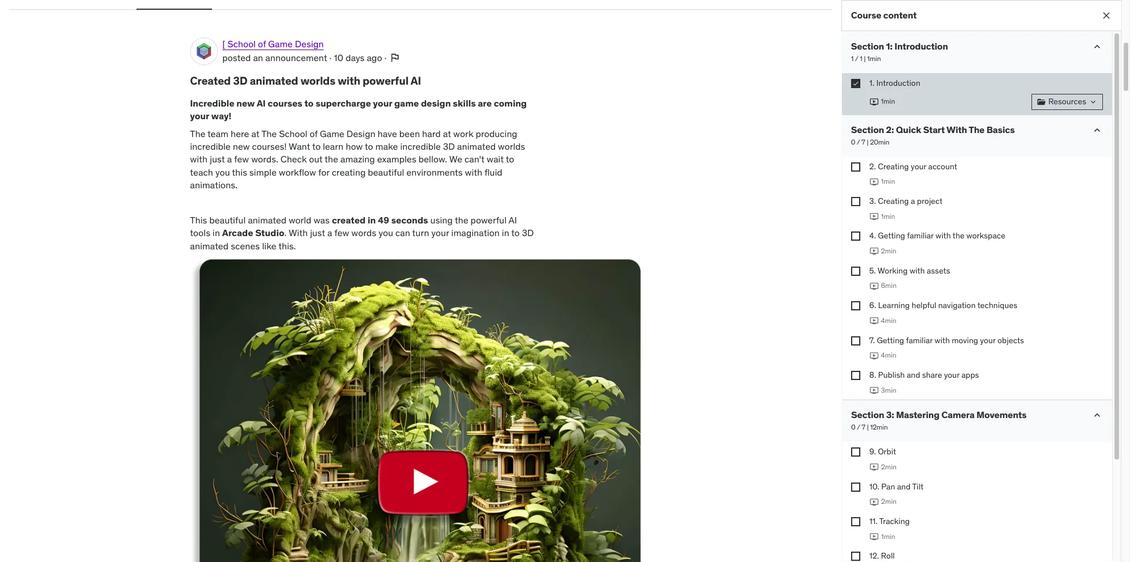 Task type: locate. For each thing, give the bounding box(es) containing it.
1. introduction
[[870, 78, 921, 88]]

0 vertical spatial section
[[851, 40, 884, 52]]

of inside the [ school of game design posted an announcement · 10 days ago ·
[[258, 38, 266, 50]]

with right start
[[947, 124, 967, 135]]

2 horizontal spatial the
[[969, 124, 985, 135]]

school
[[227, 38, 256, 50], [279, 128, 307, 139]]

0 left '12min'
[[851, 423, 855, 432]]

10. pan and tilt
[[870, 482, 924, 492]]

| left 20min
[[867, 138, 869, 146]]

getting for 4.
[[878, 231, 905, 241]]

0 vertical spatial worlds
[[301, 74, 335, 88]]

a down was
[[327, 227, 332, 239]]

4min right play getting familiar with moving your objects icon
[[881, 351, 897, 360]]

animated
[[250, 74, 298, 88], [457, 141, 496, 152], [248, 214, 287, 226], [190, 240, 229, 252]]

1 vertical spatial few
[[335, 227, 349, 239]]

2min right play orbit "icon"
[[881, 463, 897, 471]]

1 · from the left
[[330, 52, 332, 64]]

0 inside section 3: mastering camera movements 0 / 7 | 12min
[[851, 423, 855, 432]]

of up an
[[258, 38, 266, 50]]

3d right the imagination
[[522, 227, 534, 239]]

5. working with assets
[[870, 266, 951, 276]]

| inside section 3: mastering camera movements 0 / 7 | 12min
[[867, 423, 869, 432]]

2 horizontal spatial the
[[953, 231, 965, 241]]

1 vertical spatial section
[[851, 124, 884, 135]]

1 vertical spatial just
[[310, 227, 325, 239]]

0 vertical spatial 3d
[[233, 74, 248, 88]]

course
[[851, 9, 882, 21]]

beautiful down examples
[[368, 166, 404, 178]]

1 vertical spatial 0
[[851, 423, 855, 432]]

1 vertical spatial powerful
[[471, 214, 507, 226]]

1 vertical spatial /
[[857, 138, 860, 146]]

xsmall image right resources
[[1089, 97, 1098, 106]]

1 vertical spatial creating
[[878, 196, 909, 206]]

/ left 20min
[[857, 138, 860, 146]]

1 horizontal spatial beautiful
[[368, 166, 404, 178]]

want
[[289, 141, 310, 152]]

and left share
[[907, 370, 921, 380]]

a inside the team here at the school of game design have been hard at work producing incredible new courses! want to learn how to make incredible 3d animated worlds with just a few words. check out the amazing examples bellow. we can't wait to teach you this simple workflow for creating beautiful environments with fluid animations.
[[227, 154, 232, 165]]

3d down posted
[[233, 74, 248, 88]]

the left workspace
[[953, 231, 965, 241]]

ai
[[411, 74, 421, 88], [257, 97, 266, 109], [509, 214, 517, 226]]

and for tilt
[[897, 482, 911, 492]]

arcade
[[222, 227, 253, 239]]

school up want
[[279, 128, 307, 139]]

section up 20min
[[851, 124, 884, 135]]

xsmall image left the 6.
[[851, 302, 860, 311]]

2 0 from the top
[[851, 423, 855, 432]]

6. learning helpful navigation techniques
[[870, 300, 1018, 311]]

1 horizontal spatial a
[[327, 227, 332, 239]]

your left game
[[373, 97, 392, 109]]

words.
[[251, 154, 278, 165]]

2 vertical spatial |
[[867, 423, 869, 432]]

like
[[262, 240, 276, 252]]

1 section from the top
[[851, 40, 884, 52]]

with right .
[[289, 227, 308, 239]]

2 1 from the left
[[860, 54, 863, 63]]

1 small image from the top
[[1092, 41, 1103, 52]]

1min right play tracking image
[[881, 532, 895, 541]]

1 vertical spatial new
[[233, 141, 250, 152]]

2min for getting
[[881, 247, 897, 255]]

this
[[232, 166, 247, 178]]

0 horizontal spatial of
[[258, 38, 266, 50]]

1 vertical spatial school
[[279, 128, 307, 139]]

report abuse image
[[389, 52, 400, 64]]

0 horizontal spatial ·
[[330, 52, 332, 64]]

1 vertical spatial 2min
[[881, 463, 897, 471]]

creating
[[878, 161, 909, 172], [878, 196, 909, 206]]

2 small image from the top
[[1092, 410, 1103, 422]]

1 vertical spatial and
[[897, 482, 911, 492]]

xsmall image
[[1037, 97, 1046, 106], [851, 302, 860, 311], [851, 371, 860, 380], [851, 483, 860, 492], [851, 518, 860, 527], [851, 553, 860, 562]]

0 vertical spatial few
[[234, 154, 249, 165]]

xsmall image left 3.
[[851, 197, 860, 206]]

0 vertical spatial school
[[227, 38, 256, 50]]

1 horizontal spatial 1
[[860, 54, 863, 63]]

1 vertical spatial getting
[[877, 335, 904, 346]]

in right tools
[[213, 227, 220, 239]]

incredible down team
[[190, 141, 231, 152]]

mastering
[[896, 409, 940, 421]]

9.
[[870, 447, 876, 457]]

small image for section 1: introduction
[[1092, 41, 1103, 52]]

2 vertical spatial 2min
[[881, 498, 897, 506]]

way!
[[211, 110, 232, 122]]

1 horizontal spatial design
[[347, 128, 376, 139]]

2 vertical spatial 3d
[[522, 227, 534, 239]]

xsmall image for 6. learning helpful navigation techniques
[[851, 302, 860, 311]]

0 vertical spatial new
[[237, 97, 255, 109]]

few inside the team here at the school of game design have been hard at work producing incredible new courses! want to learn how to make incredible 3d animated worlds with just a few words. check out the amazing examples bellow. we can't wait to teach you this simple workflow for creating beautiful environments with fluid animations.
[[234, 154, 249, 165]]

the
[[325, 154, 338, 165], [455, 214, 469, 226], [953, 231, 965, 241]]

2 at from the left
[[443, 128, 451, 139]]

0 vertical spatial you
[[215, 166, 230, 178]]

2 creating from the top
[[878, 196, 909, 206]]

xsmall image for 9. orbit
[[851, 448, 860, 457]]

2 incredible from the left
[[400, 141, 441, 152]]

with inside section 2: quick start with the basics 0 / 7 | 20min
[[947, 124, 967, 135]]

2 · from the left
[[384, 52, 387, 64]]

· left 10 at the left top
[[330, 52, 332, 64]]

4. getting familiar with the workspace
[[870, 231, 1006, 241]]

xsmall image left 9.
[[851, 448, 860, 457]]

0 horizontal spatial at
[[251, 128, 260, 139]]

the inside the team here at the school of game design have been hard at work producing incredible new courses! want to learn how to make incredible 3d animated worlds with just a few words. check out the amazing examples bellow. we can't wait to teach you this simple workflow for creating beautiful environments with fluid animations.
[[325, 154, 338, 165]]

0 vertical spatial a
[[227, 154, 232, 165]]

to right the imagination
[[511, 227, 520, 239]]

game up announcement
[[268, 38, 293, 50]]

0 horizontal spatial a
[[227, 154, 232, 165]]

1 horizontal spatial incredible
[[400, 141, 441, 152]]

with up supercharge
[[338, 74, 360, 88]]

design up how
[[347, 128, 376, 139]]

incredible
[[190, 97, 234, 109]]

0 vertical spatial familiar
[[907, 231, 934, 241]]

10.
[[870, 482, 880, 492]]

0 vertical spatial small image
[[1092, 41, 1103, 52]]

creating right '2.' at the top of the page
[[878, 161, 909, 172]]

of up want
[[310, 128, 318, 139]]

xsmall image left '4.'
[[851, 232, 860, 241]]

xsmall image left 8.
[[851, 371, 860, 380]]

1 4min from the top
[[881, 316, 897, 325]]

of
[[258, 38, 266, 50], [310, 128, 318, 139]]

beautiful
[[368, 166, 404, 178], [209, 214, 246, 226]]

0 horizontal spatial school
[[227, 38, 256, 50]]

just up teach
[[210, 154, 225, 165]]

new down the here
[[233, 141, 250, 152]]

the up courses!
[[262, 128, 277, 139]]

introduction inside section 1: introduction 1 / 1 | 1min
[[895, 40, 948, 52]]

6.
[[870, 300, 876, 311]]

0 horizontal spatial you
[[215, 166, 230, 178]]

2 7 from the top
[[862, 423, 865, 432]]

0 vertical spatial game
[[268, 38, 293, 50]]

1min for 11.
[[881, 532, 895, 541]]

with
[[947, 124, 967, 135], [289, 227, 308, 239]]

0 horizontal spatial the
[[190, 128, 205, 139]]

2min
[[881, 247, 897, 255], [881, 463, 897, 471], [881, 498, 897, 506]]

1 0 from the top
[[851, 138, 855, 146]]

0 vertical spatial introduction
[[895, 40, 948, 52]]

2 vertical spatial the
[[953, 231, 965, 241]]

just down was
[[310, 227, 325, 239]]

0 horizontal spatial worlds
[[301, 74, 335, 88]]

familiar down project
[[907, 231, 934, 241]]

2 vertical spatial section
[[851, 409, 884, 421]]

3.
[[870, 196, 876, 206]]

xsmall image left 11.
[[851, 518, 860, 527]]

2 section from the top
[[851, 124, 884, 135]]

words
[[352, 227, 376, 239]]

creating right 3.
[[878, 196, 909, 206]]

with inside . with just a few words you can turn your imagination in to 3d animated scenes like this.
[[289, 227, 308, 239]]

publish
[[878, 370, 905, 380]]

7 left 20min
[[862, 138, 865, 146]]

| inside section 1: introduction 1 / 1 | 1min
[[864, 54, 866, 63]]

1 creating from the top
[[878, 161, 909, 172]]

you up animations.
[[215, 166, 230, 178]]

2 horizontal spatial a
[[911, 196, 915, 206]]

worlds down 10 at the left top
[[301, 74, 335, 88]]

this
[[190, 214, 207, 226]]

1 horizontal spatial with
[[947, 124, 967, 135]]

0 vertical spatial design
[[295, 38, 324, 50]]

at right the here
[[251, 128, 260, 139]]

3d inside . with just a few words you can turn your imagination in to 3d animated scenes like this.
[[522, 227, 534, 239]]

/ left '12min'
[[857, 423, 860, 432]]

incredible down been
[[400, 141, 441, 152]]

courses!
[[252, 141, 287, 152]]

animated up can't
[[457, 141, 496, 152]]

for
[[318, 166, 330, 178]]

game inside the [ school of game design posted an announcement · 10 days ago ·
[[268, 38, 293, 50]]

your
[[373, 97, 392, 109], [190, 110, 209, 122], [911, 161, 927, 172], [432, 227, 449, 239], [980, 335, 996, 346], [944, 370, 960, 380]]

the inside section 2: quick start with the basics 0 / 7 | 20min
[[969, 124, 985, 135]]

introduction right 1: at the right top of page
[[895, 40, 948, 52]]

3min
[[881, 386, 897, 395]]

section left 1: at the right top of page
[[851, 40, 884, 52]]

1 1 from the left
[[851, 54, 854, 63]]

1 vertical spatial beautiful
[[209, 214, 246, 226]]

1 vertical spatial with
[[289, 227, 308, 239]]

project
[[917, 196, 943, 206]]

0 vertical spatial 2min
[[881, 247, 897, 255]]

1min
[[867, 54, 881, 63], [881, 97, 895, 106], [881, 177, 895, 186], [881, 212, 895, 221], [881, 532, 895, 541]]

to up out
[[312, 141, 321, 152]]

ai inside using the powerful ai tools in
[[509, 214, 517, 226]]

examples
[[377, 154, 416, 165]]

have
[[378, 128, 397, 139]]

xsmall image left resources
[[1037, 97, 1046, 106]]

2 horizontal spatial 3d
[[522, 227, 534, 239]]

2 4min from the top
[[881, 351, 897, 360]]

play orbit image
[[870, 463, 879, 472]]

1 vertical spatial design
[[347, 128, 376, 139]]

worlds
[[301, 74, 335, 88], [498, 141, 525, 152]]

your left the apps
[[944, 370, 960, 380]]

xsmall image
[[851, 79, 860, 88], [1089, 97, 1098, 106], [851, 162, 860, 172], [851, 197, 860, 206], [851, 232, 860, 241], [851, 267, 860, 276], [851, 336, 860, 346], [851, 448, 860, 457]]

and left tilt
[[897, 482, 911, 492]]

hard
[[422, 128, 441, 139]]

3d
[[233, 74, 248, 88], [443, 141, 455, 152], [522, 227, 534, 239]]

section inside section 3: mastering camera movements 0 / 7 | 12min
[[851, 409, 884, 421]]

worlds down producing
[[498, 141, 525, 152]]

0 left 20min
[[851, 138, 855, 146]]

1 horizontal spatial the
[[455, 214, 469, 226]]

8. publish and share your apps
[[870, 370, 979, 380]]

small image
[[1092, 124, 1103, 136]]

0 horizontal spatial the
[[325, 154, 338, 165]]

2 vertical spatial a
[[327, 227, 332, 239]]

1
[[851, 54, 854, 63], [860, 54, 863, 63]]

xsmall image for 2. creating your account
[[851, 162, 860, 172]]

1 horizontal spatial at
[[443, 128, 451, 139]]

just inside the team here at the school of game design have been hard at work producing incredible new courses! want to learn how to make incredible 3d animated worlds with just a few words. check out the amazing examples bellow. we can't wait to teach you this simple workflow for creating beautiful environments with fluid animations.
[[210, 154, 225, 165]]

design inside the team here at the school of game design have been hard at work producing incredible new courses! want to learn how to make incredible 3d animated worlds with just a few words. check out the amazing examples bellow. we can't wait to teach you this simple workflow for creating beautiful environments with fluid animations.
[[347, 128, 376, 139]]

xsmall image for 10. pan and tilt
[[851, 483, 860, 492]]

1 incredible from the left
[[190, 141, 231, 152]]

to down created 3d animated worlds with powerful ai
[[305, 97, 314, 109]]

and
[[907, 370, 921, 380], [897, 482, 911, 492]]

at right hard
[[443, 128, 451, 139]]

/ down the course
[[855, 54, 858, 63]]

in inside . with just a few words you can turn your imagination in to 3d animated scenes like this.
[[502, 227, 509, 239]]

1 vertical spatial worlds
[[498, 141, 525, 152]]

powerful down report abuse 'image'
[[363, 74, 409, 88]]

your down the "incredible"
[[190, 110, 209, 122]]

3 section from the top
[[851, 409, 884, 421]]

studio
[[255, 227, 285, 239]]

make
[[376, 141, 398, 152]]

4min for learning
[[881, 316, 897, 325]]

small image
[[1092, 41, 1103, 52], [1092, 410, 1103, 422]]

amazing
[[341, 154, 375, 165]]

1min up '1.'
[[867, 54, 881, 63]]

to
[[305, 97, 314, 109], [312, 141, 321, 152], [365, 141, 373, 152], [506, 154, 514, 165], [511, 227, 520, 239]]

0 vertical spatial /
[[855, 54, 858, 63]]

you down the 49
[[379, 227, 393, 239]]

7 left '12min'
[[862, 423, 865, 432]]

section up '12min'
[[851, 409, 884, 421]]

xsmall image for 5. working with assets
[[851, 267, 860, 276]]

0 vertical spatial 0
[[851, 138, 855, 146]]

1 2min from the top
[[881, 247, 897, 255]]

0 vertical spatial just
[[210, 154, 225, 165]]

2 2min from the top
[[881, 463, 897, 471]]

0 horizontal spatial in
[[213, 227, 220, 239]]

0 vertical spatial creating
[[878, 161, 909, 172]]

0 vertical spatial of
[[258, 38, 266, 50]]

powerful up the imagination
[[471, 214, 507, 226]]

start
[[923, 124, 945, 135]]

with left assets on the right top of page
[[910, 266, 925, 276]]

0 horizontal spatial few
[[234, 154, 249, 165]]

play working with assets image
[[870, 282, 879, 291]]

announcement
[[265, 52, 327, 64]]

fluid
[[485, 166, 503, 178]]

0 vertical spatial 4min
[[881, 316, 897, 325]]

your inside . with just a few words you can turn your imagination in to 3d animated scenes like this.
[[432, 227, 449, 239]]

0 horizontal spatial 1
[[851, 54, 854, 63]]

0 vertical spatial and
[[907, 370, 921, 380]]

xsmall image for 8. publish and share your apps
[[851, 371, 860, 380]]

you inside . with just a few words you can turn your imagination in to 3d animated scenes like this.
[[379, 227, 393, 239]]

2min right the play getting familiar with the workspace image
[[881, 247, 897, 255]]

a down the here
[[227, 154, 232, 165]]

1 vertical spatial introduction
[[877, 78, 921, 88]]

1 horizontal spatial game
[[320, 128, 344, 139]]

0 vertical spatial getting
[[878, 231, 905, 241]]

incredible new ai courses to supercharge your game design skills are coming your way!
[[190, 97, 527, 122]]

section inside section 1: introduction 1 / 1 | 1min
[[851, 40, 884, 52]]

familiar for the
[[907, 231, 934, 241]]

in
[[368, 214, 376, 226], [213, 227, 220, 239], [502, 227, 509, 239]]

a
[[227, 154, 232, 165], [911, 196, 915, 206], [327, 227, 332, 239]]

using
[[431, 214, 453, 226]]

play getting familiar with the workspace image
[[870, 247, 879, 256]]

how
[[346, 141, 363, 152]]

| down section 1: introduction dropdown button
[[864, 54, 866, 63]]

1 vertical spatial of
[[310, 128, 318, 139]]

with
[[338, 74, 360, 88], [190, 154, 208, 165], [465, 166, 483, 178], [936, 231, 951, 241], [910, 266, 925, 276], [935, 335, 950, 346]]

1 vertical spatial |
[[867, 138, 869, 146]]

0 horizontal spatial incredible
[[190, 141, 231, 152]]

the down learn
[[325, 154, 338, 165]]

section
[[851, 40, 884, 52], [851, 124, 884, 135], [851, 409, 884, 421]]

3 2min from the top
[[881, 498, 897, 506]]

1 horizontal spatial powerful
[[471, 214, 507, 226]]

| left '12min'
[[867, 423, 869, 432]]

scenes
[[231, 240, 260, 252]]

0 vertical spatial |
[[864, 54, 866, 63]]

imagination
[[451, 227, 500, 239]]

familiar down helpful
[[906, 335, 933, 346]]

0 horizontal spatial powerful
[[363, 74, 409, 88]]

1 horizontal spatial worlds
[[498, 141, 525, 152]]

introduction right '1.'
[[877, 78, 921, 88]]

7 inside section 2: quick start with the basics 0 / 7 | 20min
[[862, 138, 865, 146]]

0 vertical spatial ai
[[411, 74, 421, 88]]

getting right 7.
[[877, 335, 904, 346]]

4min
[[881, 316, 897, 325], [881, 351, 897, 360]]

play creating a project image
[[870, 212, 879, 221]]

to inside . with just a few words you can turn your imagination in to 3d animated scenes like this.
[[511, 227, 520, 239]]

49
[[378, 214, 389, 226]]

xsmall image left 5.
[[851, 267, 860, 276]]

1 horizontal spatial few
[[335, 227, 349, 239]]

new up the here
[[237, 97, 255, 109]]

your down using on the left of page
[[432, 227, 449, 239]]

new inside the team here at the school of game design have been hard at work producing incredible new courses! want to learn how to make incredible 3d animated worlds with just a few words. check out the amazing examples bellow. we can't wait to teach you this simple workflow for creating beautiful environments with fluid animations.
[[233, 141, 250, 152]]

1 vertical spatial familiar
[[906, 335, 933, 346]]

the left "basics" on the right
[[969, 124, 985, 135]]

few inside . with just a few words you can turn your imagination in to 3d animated scenes like this.
[[335, 227, 349, 239]]

animated down tools
[[190, 240, 229, 252]]

to right how
[[365, 141, 373, 152]]

[ school of game design posted an announcement · 10 days ago ·
[[222, 38, 389, 64]]

3d up we
[[443, 141, 455, 152]]

in inside using the powerful ai tools in
[[213, 227, 220, 239]]

0 horizontal spatial just
[[210, 154, 225, 165]]

in left the 49
[[368, 214, 376, 226]]

design up announcement
[[295, 38, 324, 50]]

play pan and tilt image
[[870, 498, 879, 507]]

1 vertical spatial 4min
[[881, 351, 897, 360]]

3. creating a project
[[870, 196, 943, 206]]

section for section 3: mastering camera movements
[[851, 409, 884, 421]]

1 vertical spatial 3d
[[443, 141, 455, 152]]

xsmall image left '2.' at the top of the page
[[851, 162, 860, 172]]

1 vertical spatial game
[[320, 128, 344, 139]]

getting right '4.'
[[878, 231, 905, 241]]

xsmall image inside resources dropdown button
[[1037, 97, 1046, 106]]

10
[[334, 52, 343, 64]]

1 horizontal spatial of
[[310, 128, 318, 139]]

0 horizontal spatial beautiful
[[209, 214, 246, 226]]

· left report abuse 'image'
[[384, 52, 387, 64]]

a left project
[[911, 196, 915, 206]]

0 vertical spatial beautiful
[[368, 166, 404, 178]]

1 down section 1: introduction dropdown button
[[860, 54, 863, 63]]

xsmall image left '1.'
[[851, 79, 860, 88]]

you
[[215, 166, 230, 178], [379, 227, 393, 239]]

2 horizontal spatial ai
[[509, 214, 517, 226]]

animated inside . with just a few words you can turn your imagination in to 3d animated scenes like this.
[[190, 240, 229, 252]]

xsmall image for 11. tracking
[[851, 518, 860, 527]]

sidebar element
[[841, 0, 1122, 563]]

helpful
[[912, 300, 937, 311]]

1min right play creating a project icon
[[881, 212, 895, 221]]

1min right play introduction icon
[[881, 97, 895, 106]]

and for share
[[907, 370, 921, 380]]

section 3: mastering camera movements button
[[851, 409, 1027, 421]]

1 vertical spatial ai
[[257, 97, 266, 109]]

wait
[[487, 154, 504, 165]]

section inside section 2: quick start with the basics 0 / 7 | 20min
[[851, 124, 884, 135]]

1 horizontal spatial ·
[[384, 52, 387, 64]]

the up the imagination
[[455, 214, 469, 226]]

1 7 from the top
[[862, 138, 865, 146]]

movements
[[977, 409, 1027, 421]]

1 horizontal spatial you
[[379, 227, 393, 239]]

1 vertical spatial small image
[[1092, 410, 1103, 422]]

0 horizontal spatial ai
[[257, 97, 266, 109]]

|
[[864, 54, 866, 63], [867, 138, 869, 146], [867, 423, 869, 432]]

of inside the team here at the school of game design have been hard at work producing incredible new courses! want to learn how to make incredible 3d animated worlds with just a few words. check out the amazing examples bellow. we can't wait to teach you this simple workflow for creating beautiful environments with fluid animations.
[[310, 128, 318, 139]]

1 vertical spatial you
[[379, 227, 393, 239]]

2 vertical spatial ai
[[509, 214, 517, 226]]

you inside the team here at the school of game design have been hard at work producing incredible new courses! want to learn how to make incredible 3d animated worlds with just a few words. check out the amazing examples bellow. we can't wait to teach you this simple workflow for creating beautiful environments with fluid animations.
[[215, 166, 230, 178]]

2 vertical spatial /
[[857, 423, 860, 432]]

few up this
[[234, 154, 249, 165]]

getting
[[878, 231, 905, 241], [877, 335, 904, 346]]



Task type: vqa. For each thing, say whether or not it's contained in the screenshot.


Task type: describe. For each thing, give the bounding box(es) containing it.
| inside section 2: quick start with the basics 0 / 7 | 20min
[[867, 138, 869, 146]]

we
[[449, 154, 462, 165]]

1min inside section 1: introduction 1 / 1 | 1min
[[867, 54, 881, 63]]

the team here at the school of game design have been hard at work producing incredible new courses! want to learn how to make incredible 3d animated worlds with just a few words. check out the amazing examples bellow. we can't wait to teach you this simple workflow for creating beautiful environments with fluid animations.
[[190, 128, 525, 191]]

animated up the studio in the top of the page
[[248, 214, 287, 226]]

1 horizontal spatial in
[[368, 214, 376, 226]]

design inside the [ school of game design posted an announcement · 10 days ago ·
[[295, 38, 324, 50]]

school inside the team here at the school of game design have been hard at work producing incredible new courses! want to learn how to make incredible 3d animated worlds with just a few words. check out the amazing examples bellow. we can't wait to teach you this simple workflow for creating beautiful environments with fluid animations.
[[279, 128, 307, 139]]

account
[[929, 161, 958, 172]]

12. roll
[[870, 551, 895, 562]]

learning
[[878, 300, 910, 311]]

1:
[[886, 40, 893, 52]]

2.
[[870, 161, 876, 172]]

play introduction image
[[870, 97, 879, 106]]

9. orbit
[[870, 447, 896, 457]]

workspace
[[967, 231, 1006, 241]]

11.
[[870, 517, 878, 527]]

ago
[[367, 52, 382, 64]]

xsmall image left 12.
[[851, 553, 860, 562]]

your right moving
[[980, 335, 996, 346]]

work
[[453, 128, 474, 139]]

4.
[[870, 231, 876, 241]]

3d inside the team here at the school of game design have been hard at work producing incredible new courses! want to learn how to make incredible 3d animated worlds with just a few words. check out the amazing examples bellow. we can't wait to teach you this simple workflow for creating beautiful environments with fluid animations.
[[443, 141, 455, 152]]

skills
[[453, 97, 476, 109]]

section 1: introduction button
[[851, 40, 948, 52]]

7.
[[870, 335, 875, 346]]

section 3: mastering camera movements 0 / 7 | 12min
[[851, 409, 1027, 432]]

game
[[394, 97, 419, 109]]

been
[[399, 128, 420, 139]]

pan
[[882, 482, 895, 492]]

learn
[[323, 141, 344, 152]]

resources button
[[1032, 94, 1103, 110]]

.
[[285, 227, 287, 239]]

12min
[[870, 423, 888, 432]]

xsmall image for 3. creating a project
[[851, 197, 860, 206]]

xsmall image for 7. getting familiar with moving your objects
[[851, 336, 860, 346]]

play getting familiar with moving your objects image
[[870, 351, 879, 361]]

4min for getting
[[881, 351, 897, 360]]

3:
[[886, 409, 894, 421]]

powerful inside using the powerful ai tools in
[[471, 214, 507, 226]]

familiar for moving
[[906, 335, 933, 346]]

xsmall image for 1. introduction
[[851, 79, 860, 88]]

/ inside section 2: quick start with the basics 0 / 7 | 20min
[[857, 138, 860, 146]]

this beautiful animated world was created in 49 seconds
[[190, 214, 428, 226]]

an
[[253, 52, 263, 64]]

bellow.
[[419, 154, 447, 165]]

here
[[231, 128, 249, 139]]

a inside . with just a few words you can turn your imagination in to 3d animated scenes like this.
[[327, 227, 332, 239]]

20min
[[870, 138, 890, 146]]

ai inside incredible new ai courses to supercharge your game design skills are coming your way!
[[257, 97, 266, 109]]

11. tracking
[[870, 517, 910, 527]]

worlds inside the team here at the school of game design have been hard at work producing incredible new courses! want to learn how to make incredible 3d animated worlds with just a few words. check out the amazing examples bellow. we can't wait to teach you this simple workflow for creating beautiful environments with fluid animations.
[[498, 141, 525, 152]]

created
[[332, 214, 366, 226]]

out
[[309, 154, 323, 165]]

using the powerful ai tools in
[[190, 214, 517, 239]]

creating for a
[[878, 196, 909, 206]]

section 2: quick start with the basics 0 / 7 | 20min
[[851, 124, 1015, 146]]

1 vertical spatial a
[[911, 196, 915, 206]]

play publish and share your apps image
[[870, 386, 879, 395]]

environments
[[407, 166, 463, 178]]

turn
[[412, 227, 429, 239]]

2min for orbit
[[881, 463, 897, 471]]

created 3d animated worlds with powerful ai
[[190, 74, 421, 88]]

share
[[922, 370, 942, 380]]

created
[[190, 74, 231, 88]]

coming
[[494, 97, 527, 109]]

to inside incredible new ai courses to supercharge your game design skills are coming your way!
[[305, 97, 314, 109]]

small image for section 3: mastering camera movements
[[1092, 410, 1103, 422]]

orbit
[[878, 447, 896, 457]]

xsmall image inside resources dropdown button
[[1089, 97, 1098, 106]]

the inside using the powerful ai tools in
[[455, 214, 469, 226]]

are
[[478, 97, 492, 109]]

beautiful inside the team here at the school of game design have been hard at work producing incredible new courses! want to learn how to make incredible 3d animated worlds with just a few words. check out the amazing examples bellow. we can't wait to teach you this simple workflow for creating beautiful environments with fluid animations.
[[368, 166, 404, 178]]

with up teach
[[190, 154, 208, 165]]

7. getting familiar with moving your objects
[[870, 335, 1024, 346]]

7 inside section 3: mastering camera movements 0 / 7 | 12min
[[862, 423, 865, 432]]

design
[[421, 97, 451, 109]]

courses
[[268, 97, 302, 109]]

school inside the [ school of game design posted an announcement · 10 days ago ·
[[227, 38, 256, 50]]

world
[[289, 214, 311, 226]]

your left account
[[911, 161, 927, 172]]

animated up "courses"
[[250, 74, 298, 88]]

supercharge
[[316, 97, 371, 109]]

days
[[346, 52, 365, 64]]

getting for 7.
[[877, 335, 904, 346]]

teach
[[190, 166, 213, 178]]

/ inside section 3: mastering camera movements 0 / 7 | 12min
[[857, 423, 860, 432]]

to right wait
[[506, 154, 514, 165]]

new inside incredible new ai courses to supercharge your game design skills are coming your way!
[[237, 97, 255, 109]]

creating for your
[[878, 161, 909, 172]]

. with just a few words you can turn your imagination in to 3d animated scenes like this.
[[190, 227, 534, 252]]

1 at from the left
[[251, 128, 260, 139]]

0 vertical spatial powerful
[[363, 74, 409, 88]]

0 inside section 2: quick start with the basics 0 / 7 | 20min
[[851, 138, 855, 146]]

2. creating your account
[[870, 161, 958, 172]]

navigation
[[939, 300, 976, 311]]

xsmall image for 4. getting familiar with the workspace
[[851, 232, 860, 241]]

quick
[[896, 124, 921, 135]]

close course content sidebar image
[[1101, 10, 1113, 21]]

was
[[314, 214, 330, 226]]

0 horizontal spatial 3d
[[233, 74, 248, 88]]

producing
[[476, 128, 517, 139]]

objects
[[998, 335, 1024, 346]]

/ inside section 1: introduction 1 / 1 | 1min
[[855, 54, 858, 63]]

1min for 2.
[[881, 177, 895, 186]]

game inside the team here at the school of game design have been hard at work producing incredible new courses! want to learn how to make incredible 3d animated worlds with just a few words. check out the amazing examples bellow. we can't wait to teach you this simple workflow for creating beautiful environments with fluid animations.
[[320, 128, 344, 139]]

1min for 3.
[[881, 212, 895, 221]]

resources
[[1049, 96, 1087, 107]]

arcade studio
[[222, 227, 285, 239]]

12.
[[870, 551, 879, 562]]

animations.
[[190, 179, 238, 191]]

workflow
[[279, 166, 316, 178]]

with left moving
[[935, 335, 950, 346]]

tilt
[[913, 482, 924, 492]]

camera
[[941, 409, 975, 421]]

1 horizontal spatial ai
[[411, 74, 421, 88]]

2:
[[886, 124, 894, 135]]

play creating your account image
[[870, 177, 879, 187]]

1 horizontal spatial the
[[262, 128, 277, 139]]

creating
[[332, 166, 366, 178]]

apps
[[962, 370, 979, 380]]

seconds
[[391, 214, 428, 226]]

this.
[[279, 240, 296, 252]]

just inside . with just a few words you can turn your imagination in to 3d animated scenes like this.
[[310, 227, 325, 239]]

section 1: introduction 1 / 1 | 1min
[[851, 40, 948, 63]]

2min for pan
[[881, 498, 897, 506]]

animated inside the team here at the school of game design have been hard at work producing incredible new courses! want to learn how to make incredible 3d animated worlds with just a few words. check out the amazing examples bellow. we can't wait to teach you this simple workflow for creating beautiful environments with fluid animations.
[[457, 141, 496, 152]]

the inside sidebar element
[[953, 231, 965, 241]]

section for section 1: introduction
[[851, 40, 884, 52]]

with down can't
[[465, 166, 483, 178]]

play tracking image
[[870, 533, 879, 542]]

team
[[208, 128, 229, 139]]

with up assets on the right top of page
[[936, 231, 951, 241]]

techniques
[[978, 300, 1018, 311]]

can
[[396, 227, 410, 239]]

section for section 2: quick start with the basics
[[851, 124, 884, 135]]

play learning helpful navigation techniques image
[[870, 317, 879, 326]]

posted
[[222, 52, 251, 64]]



